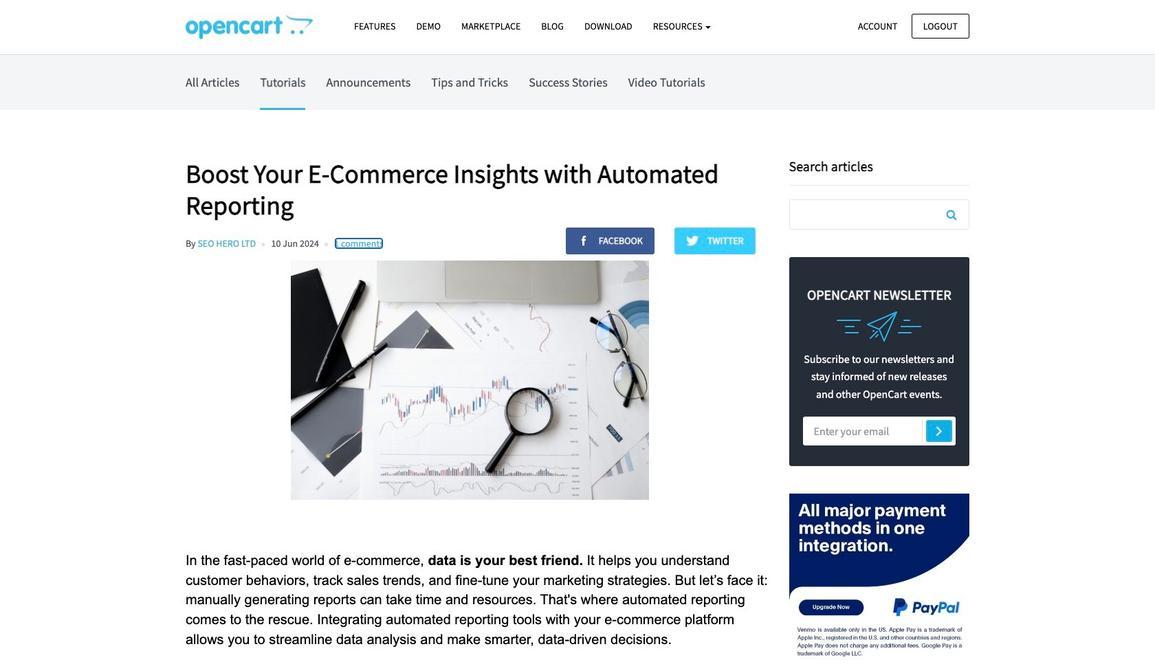 Task type: vqa. For each thing, say whether or not it's contained in the screenshot.
Paypal Blog image
yes



Task type: describe. For each thing, give the bounding box(es) containing it.
social twitter image
[[686, 235, 706, 247]]

boost your e-commerce insights with automated reporting image
[[186, 14, 313, 39]]



Task type: locate. For each thing, give the bounding box(es) containing it.
None text field
[[790, 200, 969, 229]]

paypal blog image
[[789, 494, 970, 662]]

social facebook image
[[578, 235, 597, 247]]

angle right image
[[936, 422, 942, 439]]

search image
[[947, 209, 957, 220]]



